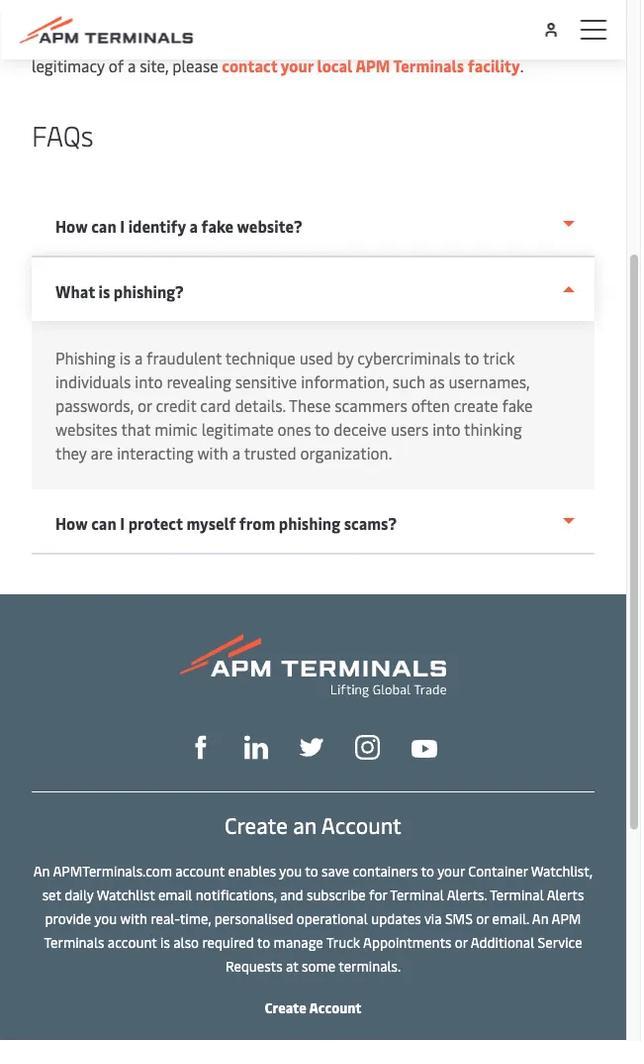 Task type: locate. For each thing, give the bounding box(es) containing it.
2 can from the top
[[91, 513, 117, 534]]

1 vertical spatial how
[[55, 513, 88, 534]]

fake
[[202, 215, 234, 237], [503, 394, 533, 416]]

terminals left facility
[[394, 54, 465, 76]]

you down watchlist
[[94, 909, 117, 928]]

1 vertical spatial an
[[533, 909, 549, 928]]

0 vertical spatial with
[[198, 442, 229, 463]]

can inside how can i protect myself from phishing scams? dropdown button
[[91, 513, 117, 534]]

0 horizontal spatial your
[[281, 54, 314, 76]]

1 horizontal spatial a
[[190, 215, 198, 237]]

terminal up email.
[[491, 885, 545, 904]]

1 i from the top
[[120, 215, 125, 237]]

create
[[225, 810, 288, 839], [265, 998, 307, 1017]]

personalised
[[215, 909, 294, 928]]

organization.
[[301, 442, 393, 463]]

thinking
[[465, 418, 523, 439]]

alerts
[[547, 885, 585, 904]]

containers
[[353, 861, 419, 880]]

apmt footer logo image
[[180, 634, 447, 697]]

0 vertical spatial you
[[280, 861, 302, 880]]

how
[[55, 215, 88, 237], [55, 513, 88, 534]]

account down real-
[[108, 933, 157, 951]]

how can i protect myself from phishing scams? button
[[32, 489, 595, 555]]

at
[[286, 956, 299, 975]]

is inside dropdown button
[[99, 281, 110, 302]]

your up alerts.
[[438, 861, 465, 880]]

1 vertical spatial you
[[94, 909, 117, 928]]

required
[[202, 933, 254, 951]]

1 horizontal spatial apm
[[552, 909, 582, 928]]

i left 'protect'
[[120, 513, 125, 534]]

account up email
[[176, 861, 225, 880]]

2 vertical spatial is
[[161, 933, 170, 951]]

an right email.
[[533, 909, 549, 928]]

or down sms
[[456, 933, 468, 951]]

1 vertical spatial apm
[[552, 909, 582, 928]]

1 vertical spatial with
[[120, 909, 148, 928]]

how down the they
[[55, 513, 88, 534]]

often
[[412, 394, 451, 416]]

1 vertical spatial create
[[265, 998, 307, 1017]]

0 horizontal spatial terminal
[[391, 885, 445, 904]]

0 vertical spatial i
[[120, 215, 125, 237]]

additional
[[471, 933, 535, 951]]

2 horizontal spatial is
[[161, 933, 170, 951]]

is right the "what"
[[99, 281, 110, 302]]

0 vertical spatial fake
[[202, 215, 234, 237]]

account up containers
[[322, 810, 402, 839]]

2 horizontal spatial or
[[477, 909, 490, 928]]

twitter image
[[300, 736, 324, 759]]

1 horizontal spatial with
[[198, 442, 229, 463]]

local
[[317, 54, 353, 76]]

can
[[91, 215, 117, 237], [91, 513, 117, 534]]

or inside phishing is a fraudulent technique used by cybercriminals to trick individuals into revealing sensitive information, such as usernames, passwords, or credit card details. these scammers often create fake websites that mimic legitimate ones to deceive users into thinking they are interacting with a trusted organization.
[[138, 394, 152, 416]]

an up the set
[[33, 861, 50, 880]]

2 vertical spatial or
[[456, 933, 468, 951]]

your
[[281, 54, 314, 76], [438, 861, 465, 880]]

into
[[135, 370, 163, 392], [433, 418, 461, 439]]

fraudulent
[[147, 347, 222, 368]]

you
[[280, 861, 302, 880], [94, 909, 117, 928]]

apm inside an apmterminals.com account enables you to save containers to your container watchlist, set daily watchlist email notifications, and subscribe for terminal alerts. terminal alerts provide you with real-time, personalised operational updates via sms or email. an apm terminals account is also required to manage truck appointments or additional service requests at some terminals.
[[552, 909, 582, 928]]

1 vertical spatial your
[[438, 861, 465, 880]]

1 how from the top
[[55, 215, 88, 237]]

with inside phishing is a fraudulent technique used by cybercriminals to trick individuals into revealing sensitive information, such as usernames, passwords, or credit card details. these scammers often create fake websites that mimic legitimate ones to deceive users into thinking they are interacting with a trusted organization.
[[198, 442, 229, 463]]

can inside how can i identify a fake website? dropdown button
[[91, 215, 117, 237]]

0 vertical spatial is
[[99, 281, 110, 302]]

or up 'that'
[[138, 394, 152, 416]]

usernames,
[[449, 370, 531, 392]]

2 vertical spatial a
[[233, 442, 241, 463]]

they
[[55, 442, 87, 463]]

into up credit
[[135, 370, 163, 392]]

how can i protect myself from phishing scams?
[[55, 513, 397, 534]]

1 vertical spatial is
[[120, 347, 131, 368]]

1 horizontal spatial or
[[456, 933, 468, 951]]

apm right local
[[356, 54, 391, 76]]

to
[[465, 347, 480, 368], [315, 418, 330, 439], [305, 861, 319, 880], [422, 861, 435, 880], [257, 933, 271, 951]]

2 i from the top
[[120, 513, 125, 534]]

credit
[[156, 394, 197, 416]]

that
[[121, 418, 151, 439]]

website?
[[237, 215, 303, 237]]

a right identify
[[190, 215, 198, 237]]

technique
[[226, 347, 296, 368]]

from
[[240, 513, 276, 534]]

can for identify
[[91, 215, 117, 237]]

deceive
[[334, 418, 387, 439]]

and
[[281, 885, 304, 904]]

1 vertical spatial can
[[91, 513, 117, 534]]

apm down alerts
[[552, 909, 582, 928]]

a left fraudulent on the top left
[[135, 347, 143, 368]]

0 vertical spatial can
[[91, 215, 117, 237]]

account
[[176, 861, 225, 880], [108, 933, 157, 951]]

create
[[454, 394, 499, 416]]

a down legitimate
[[233, 442, 241, 463]]

watchlist
[[97, 885, 155, 904]]

1 vertical spatial fake
[[503, 394, 533, 416]]

save
[[322, 861, 350, 880]]

can left 'protect'
[[91, 513, 117, 534]]

1 vertical spatial or
[[477, 909, 490, 928]]

create down at
[[265, 998, 307, 1017]]

0 vertical spatial or
[[138, 394, 152, 416]]

alerts.
[[448, 885, 488, 904]]

1 vertical spatial into
[[433, 418, 461, 439]]

facility
[[468, 54, 521, 76]]

1 horizontal spatial is
[[120, 347, 131, 368]]

0 vertical spatial account
[[176, 861, 225, 880]]

apm
[[356, 54, 391, 76], [552, 909, 582, 928]]

1 horizontal spatial fake
[[503, 394, 533, 416]]

1 horizontal spatial into
[[433, 418, 461, 439]]

fake left 'website?'
[[202, 215, 234, 237]]

2 terminal from the left
[[491, 885, 545, 904]]

how for how can i identify a fake website?
[[55, 215, 88, 237]]

fake up the thinking on the top right of page
[[503, 394, 533, 416]]

apmterminals.com
[[53, 861, 172, 880]]

2 horizontal spatial a
[[233, 442, 241, 463]]

1 horizontal spatial terminals
[[394, 54, 465, 76]]

phishing?
[[114, 281, 184, 302]]

1 horizontal spatial terminal
[[491, 885, 545, 904]]

sms
[[446, 909, 473, 928]]

terminals down provide
[[44, 933, 104, 951]]

how for how can i protect myself from phishing scams?
[[55, 513, 88, 534]]

terminals
[[394, 54, 465, 76], [44, 933, 104, 951]]

0 vertical spatial create
[[225, 810, 288, 839]]

create up enables
[[225, 810, 288, 839]]

1 horizontal spatial your
[[438, 861, 465, 880]]

with down legitimate
[[198, 442, 229, 463]]

1 vertical spatial i
[[120, 513, 125, 534]]

appointments
[[364, 933, 452, 951]]

1 vertical spatial account
[[310, 998, 362, 1017]]

can left identify
[[91, 215, 117, 237]]

0 horizontal spatial an
[[33, 861, 50, 880]]

0 vertical spatial how
[[55, 215, 88, 237]]

0 horizontal spatial with
[[120, 909, 148, 928]]

terminal up 'via'
[[391, 885, 445, 904]]

how up the "what"
[[55, 215, 88, 237]]

1 vertical spatial a
[[135, 347, 143, 368]]

0 horizontal spatial into
[[135, 370, 163, 392]]

to right containers
[[422, 861, 435, 880]]

1 can from the top
[[91, 215, 117, 237]]

scammers
[[335, 394, 408, 416]]

can for protect
[[91, 513, 117, 534]]

for
[[370, 885, 388, 904]]

0 horizontal spatial terminals
[[44, 933, 104, 951]]

to up requests
[[257, 933, 271, 951]]

0 horizontal spatial or
[[138, 394, 152, 416]]

0 vertical spatial apm
[[356, 54, 391, 76]]

an
[[33, 861, 50, 880], [533, 909, 549, 928]]

is inside phishing is a fraudulent technique used by cybercriminals to trick individuals into revealing sensitive information, such as usernames, passwords, or credit card details. these scammers often create fake websites that mimic legitimate ones to deceive users into thinking they are interacting with a trusted organization.
[[120, 347, 131, 368]]

1 vertical spatial terminals
[[44, 933, 104, 951]]

0 vertical spatial a
[[190, 215, 198, 237]]

you up and
[[280, 861, 302, 880]]

0 horizontal spatial is
[[99, 281, 110, 302]]

details.
[[235, 394, 286, 416]]

websites
[[55, 418, 118, 439]]

used
[[300, 347, 334, 368]]

phishing
[[55, 347, 116, 368]]

1 horizontal spatial you
[[280, 861, 302, 880]]

with down watchlist
[[120, 909, 148, 928]]

operational
[[297, 909, 368, 928]]

0 horizontal spatial fake
[[202, 215, 234, 237]]

are
[[91, 442, 113, 463]]

a
[[190, 215, 198, 237], [135, 347, 143, 368], [233, 442, 241, 463]]

2 how from the top
[[55, 513, 88, 534]]

daily
[[65, 885, 94, 904]]

you tube link
[[412, 734, 438, 758]]

0 vertical spatial account
[[322, 810, 402, 839]]

into down often
[[433, 418, 461, 439]]

what is phishing? button
[[32, 258, 595, 321]]

is right phishing
[[120, 347, 131, 368]]

is inside an apmterminals.com account enables you to save containers to your container watchlist, set daily watchlist email notifications, and subscribe for terminal alerts. terminal alerts provide you with real-time, personalised operational updates via sms or email. an apm terminals account is also required to manage truck appointments or additional service requests at some terminals.
[[161, 933, 170, 951]]

fake inside phishing is a fraudulent technique used by cybercriminals to trick individuals into revealing sensitive information, such as usernames, passwords, or credit card details. these scammers often create fake websites that mimic legitimate ones to deceive users into thinking they are interacting with a trusted organization.
[[503, 394, 533, 416]]

or right sms
[[477, 909, 490, 928]]

to down these
[[315, 418, 330, 439]]

with inside an apmterminals.com account enables you to save containers to your container watchlist, set daily watchlist email notifications, and subscribe for terminal alerts. terminal alerts provide you with real-time, personalised operational updates via sms or email. an apm terminals account is also required to manage truck appointments or additional service requests at some terminals.
[[120, 909, 148, 928]]

is
[[99, 281, 110, 302], [120, 347, 131, 368], [161, 933, 170, 951]]

via
[[425, 909, 442, 928]]

is left also
[[161, 933, 170, 951]]

what is phishing?
[[55, 281, 184, 302]]

users
[[391, 418, 429, 439]]

your left local
[[281, 54, 314, 76]]

1 vertical spatial account
[[108, 933, 157, 951]]

to left 'trick' at top right
[[465, 347, 480, 368]]

container
[[469, 861, 529, 880]]

with
[[198, 442, 229, 463], [120, 909, 148, 928]]

account down some
[[310, 998, 362, 1017]]

0 horizontal spatial a
[[135, 347, 143, 368]]

mimic
[[155, 418, 198, 439]]

i left identify
[[120, 215, 125, 237]]

or
[[138, 394, 152, 416], [477, 909, 490, 928], [456, 933, 468, 951]]



Task type: describe. For each thing, give the bounding box(es) containing it.
i for identify
[[120, 215, 125, 237]]

some
[[302, 956, 336, 975]]

youtube image
[[412, 740, 438, 758]]

shape link
[[189, 733, 213, 759]]

facebook image
[[189, 736, 213, 759]]

i for protect
[[120, 513, 125, 534]]

an
[[293, 810, 317, 839]]

real-
[[151, 909, 180, 928]]

create for create account
[[265, 998, 307, 1017]]

0 vertical spatial terminals
[[394, 54, 465, 76]]

how can i identify a fake website?
[[55, 215, 303, 237]]

create account link
[[265, 998, 362, 1017]]

a inside dropdown button
[[190, 215, 198, 237]]

contact
[[222, 54, 278, 76]]

provide
[[45, 909, 91, 928]]

individuals
[[55, 370, 131, 392]]

1 horizontal spatial an
[[533, 909, 549, 928]]

what
[[55, 281, 95, 302]]

to left "save"
[[305, 861, 319, 880]]

updates
[[372, 909, 422, 928]]

service
[[539, 933, 583, 951]]

such
[[393, 370, 426, 392]]

as
[[430, 370, 445, 392]]

phishing
[[279, 513, 341, 534]]

linkedin__x28_alt_x29__3_ link
[[245, 733, 268, 759]]

0 vertical spatial an
[[33, 861, 50, 880]]

0 horizontal spatial apm
[[356, 54, 391, 76]]

identify
[[128, 215, 186, 237]]

an apmterminals.com account enables you to save containers to your container watchlist, set daily watchlist email notifications, and subscribe for terminal alerts. terminal alerts provide you with real-time, personalised operational updates via sms or email. an apm terminals account is also required to manage truck appointments or additional service requests at some terminals.
[[33, 861, 594, 975]]

create an account
[[225, 810, 402, 839]]

your inside an apmterminals.com account enables you to save containers to your container watchlist, set daily watchlist email notifications, and subscribe for terminal alerts. terminal alerts provide you with real-time, personalised operational updates via sms or email. an apm terminals account is also required to manage truck appointments or additional service requests at some terminals.
[[438, 861, 465, 880]]

1 horizontal spatial account
[[176, 861, 225, 880]]

terminals.
[[339, 956, 401, 975]]

these
[[289, 394, 331, 416]]

legitimate
[[202, 418, 274, 439]]

also
[[174, 933, 199, 951]]

requests
[[226, 956, 283, 975]]

myself
[[187, 513, 236, 534]]

create for create an account
[[225, 810, 288, 839]]

notifications,
[[196, 885, 277, 904]]

how can i identify a fake website? button
[[32, 192, 595, 258]]

information,
[[301, 370, 389, 392]]

trusted
[[244, 442, 297, 463]]

terminals inside an apmterminals.com account enables you to save containers to your container watchlist, set daily watchlist email notifications, and subscribe for terminal alerts. terminal alerts provide you with real-time, personalised operational updates via sms or email. an apm terminals account is also required to manage truck appointments or additional service requests at some terminals.
[[44, 933, 104, 951]]

what is phishing? element
[[32, 321, 595, 489]]

is for phishing
[[120, 347, 131, 368]]

phishing is a fraudulent technique used by cybercriminals to trick individuals into revealing sensitive information, such as usernames, passwords, or credit card details. these scammers often create fake websites that mimic legitimate ones to deceive users into thinking they are interacting with a trusted organization.
[[55, 347, 533, 463]]

truck
[[327, 933, 361, 951]]

manage
[[274, 933, 324, 951]]

fill 44 link
[[300, 733, 324, 759]]

faqs
[[32, 116, 94, 154]]

enables
[[228, 861, 277, 880]]

time,
[[180, 909, 211, 928]]

is for what
[[99, 281, 110, 302]]

by
[[337, 347, 354, 368]]

trick
[[484, 347, 516, 368]]

interacting
[[117, 442, 194, 463]]

scams?
[[344, 513, 397, 534]]

create account
[[265, 998, 362, 1017]]

fake inside dropdown button
[[202, 215, 234, 237]]

ones
[[278, 418, 312, 439]]

0 horizontal spatial account
[[108, 933, 157, 951]]

passwords,
[[55, 394, 134, 416]]

revealing
[[167, 370, 232, 392]]

watchlist,
[[532, 861, 594, 880]]

card
[[200, 394, 231, 416]]

instagram link
[[356, 733, 380, 760]]

sensitive
[[235, 370, 297, 392]]

0 vertical spatial your
[[281, 54, 314, 76]]

0 horizontal spatial you
[[94, 909, 117, 928]]

linkedin image
[[245, 736, 268, 759]]

cybercriminals
[[358, 347, 461, 368]]

subscribe
[[307, 885, 366, 904]]

contact your local apm terminals facility .
[[219, 54, 524, 76]]

set
[[42, 885, 61, 904]]

contact your local apm terminals facility link
[[219, 54, 521, 76]]

1 terminal from the left
[[391, 885, 445, 904]]

instagram image
[[356, 735, 380, 760]]

email.
[[493, 909, 530, 928]]

email
[[158, 885, 193, 904]]

0 vertical spatial into
[[135, 370, 163, 392]]

.
[[521, 54, 524, 76]]



Task type: vqa. For each thing, say whether or not it's contained in the screenshot.
Import Availability Results
no



